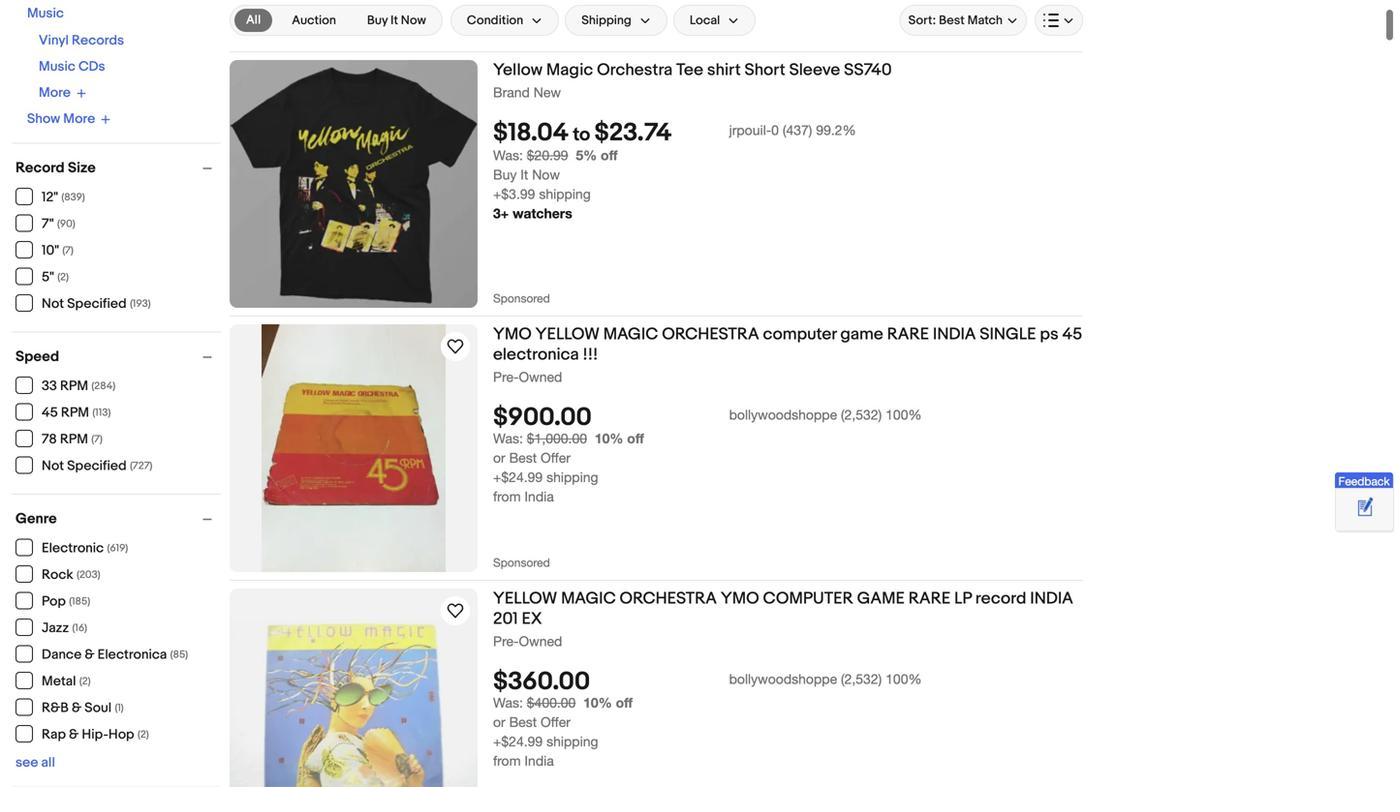 Task type: locate. For each thing, give the bounding box(es) containing it.
2 not from the top
[[42, 458, 64, 475]]

0 vertical spatial india
[[525, 489, 554, 505]]

0 vertical spatial magic
[[603, 325, 658, 345]]

computer
[[763, 589, 853, 609]]

offer inside 'bollywoodshoppe (2,532) 100% was: $400.00 10% off or best offer +$24.99 shipping from india'
[[541, 715, 570, 731]]

or for $1,000.00
[[493, 450, 505, 466]]

1 specified from the top
[[67, 296, 127, 312]]

(619)
[[107, 543, 128, 555]]

1 horizontal spatial it
[[520, 167, 528, 183]]

was: inside 'bollywoodshoppe (2,532) 100% was: $400.00 10% off or best offer +$24.99 shipping from india'
[[493, 695, 523, 711]]

best down $400.00
[[509, 715, 537, 731]]

india down $400.00
[[525, 753, 554, 769]]

pre-
[[493, 369, 519, 385], [493, 634, 519, 650]]

1 vertical spatial buy
[[493, 167, 517, 183]]

not down 78
[[42, 458, 64, 475]]

10% inside 'bollywoodshoppe (2,532) 100% was: $400.00 10% off or best offer +$24.99 shipping from india'
[[583, 695, 612, 711]]

1 not from the top
[[42, 296, 64, 312]]

5" (2)
[[42, 269, 69, 286]]

1 vertical spatial 45
[[42, 405, 58, 421]]

45
[[1062, 325, 1082, 345], [42, 405, 58, 421]]

sponsored text field down watchers
[[493, 243, 560, 308]]

1 horizontal spatial 45
[[1062, 325, 1082, 345]]

2 horizontal spatial (2)
[[138, 729, 149, 742]]

magic
[[603, 325, 658, 345], [561, 589, 616, 609]]

ps
[[1040, 325, 1059, 345]]

was: left $1,000.00
[[493, 431, 523, 447]]

1 vertical spatial bollywoodshoppe
[[729, 672, 837, 688]]

(2,532) down game at the bottom right
[[841, 672, 882, 688]]

1 horizontal spatial buy
[[493, 167, 517, 183]]

record
[[975, 589, 1026, 609]]

magic right !!!
[[603, 325, 658, 345]]

0 vertical spatial sponsored
[[493, 292, 550, 305]]

1 vertical spatial magic
[[561, 589, 616, 609]]

1 vertical spatial (2)
[[79, 676, 91, 688]]

100% for bollywoodshoppe (2,532) 100% was: $400.00 10% off or best offer +$24.99 shipping from india
[[886, 672, 922, 688]]

best inside 'bollywoodshoppe (2,532) 100% was: $400.00 10% off or best offer +$24.99 shipping from india'
[[509, 715, 537, 731]]

78
[[42, 432, 57, 448]]

best inside 'bollywoodshoppe (2,532) 100% was: $1,000.00 10% off or best offer +$24.99 shipping from india'
[[509, 450, 537, 466]]

0 vertical spatial shipping
[[539, 186, 591, 202]]

2 offer from the top
[[541, 715, 570, 731]]

2 pre- from the top
[[493, 634, 519, 650]]

1 or from the top
[[493, 450, 505, 466]]

rare right game
[[887, 325, 929, 345]]

(2,532) inside 'bollywoodshoppe (2,532) 100% was: $400.00 10% off or best offer +$24.99 shipping from india'
[[841, 672, 882, 688]]

1 horizontal spatial ymo
[[721, 589, 759, 609]]

1 horizontal spatial (7)
[[91, 434, 103, 446]]

best down $1,000.00
[[509, 450, 537, 466]]

or inside 'bollywoodshoppe (2,532) 100% was: $1,000.00 10% off or best offer +$24.99 shipping from india'
[[493, 450, 505, 466]]

music inside vinyl records music cds
[[39, 59, 75, 75]]

0 horizontal spatial (2)
[[57, 271, 69, 284]]

1 vertical spatial pre-
[[493, 634, 519, 650]]

1 vertical spatial it
[[520, 167, 528, 183]]

from down $360.00
[[493, 753, 521, 769]]

1 horizontal spatial now
[[532, 167, 560, 183]]

2 specified from the top
[[67, 458, 127, 475]]

1 vertical spatial india
[[525, 753, 554, 769]]

rpm
[[60, 378, 88, 395], [61, 405, 89, 421], [60, 432, 88, 448]]

not specified (193)
[[42, 296, 151, 312]]

1 vertical spatial shipping
[[546, 470, 598, 486]]

jazz (16)
[[42, 620, 87, 637]]

was: left $400.00
[[493, 695, 523, 711]]

0 vertical spatial 100%
[[886, 407, 922, 423]]

2 vertical spatial &
[[69, 727, 79, 744]]

1 horizontal spatial india
[[1030, 589, 1073, 609]]

0 horizontal spatial 45
[[42, 405, 58, 421]]

or inside 'bollywoodshoppe (2,532) 100% was: $400.00 10% off or best offer +$24.99 shipping from india'
[[493, 715, 505, 731]]

advertisement region
[[1099, 0, 1389, 518]]

12"
[[42, 189, 58, 206]]

buy
[[367, 13, 388, 28], [493, 167, 517, 183]]

pre- inside yellow magic orchestra ymo computer game  rare lp record india 201 ex pre-owned
[[493, 634, 519, 650]]

india left single
[[933, 325, 976, 345]]

from inside 'bollywoodshoppe (2,532) 100% was: $400.00 10% off or best offer +$24.99 shipping from india'
[[493, 753, 521, 769]]

1 vertical spatial sponsored
[[493, 556, 550, 570]]

0 vertical spatial was:
[[493, 147, 523, 163]]

1 pre- from the top
[[493, 369, 519, 385]]

0 vertical spatial sponsored text field
[[493, 243, 560, 308]]

1 vertical spatial ymo
[[721, 589, 759, 609]]

owned down electronica
[[519, 369, 562, 385]]

not down 5" (2)
[[42, 296, 64, 312]]

bollywoodshoppe down yellow magic orchestra ymo computer game  rare lp record india 201 ex pre-owned
[[729, 672, 837, 688]]

buy inside jrpouil-0 (437) 99.2% was: $20.99 5% off buy it now +$3.99 shipping 3+ watchers
[[493, 167, 517, 183]]

jazz
[[42, 620, 69, 637]]

2 or from the top
[[493, 715, 505, 731]]

pop
[[42, 594, 66, 610]]

1 vertical spatial from
[[493, 753, 521, 769]]

1 vertical spatial music
[[39, 59, 75, 75]]

rap & hip-hop (2)
[[42, 727, 149, 744]]

or down $900.00
[[493, 450, 505, 466]]

45 right ps in the top right of the page
[[1062, 325, 1082, 345]]

2 vertical spatial was:
[[493, 695, 523, 711]]

shipping for bollywoodshoppe (2,532) 100% was: $1,000.00 10% off or best offer +$24.99 shipping from india
[[546, 470, 598, 486]]

(2) right the 5"
[[57, 271, 69, 284]]

from inside 'bollywoodshoppe (2,532) 100% was: $1,000.00 10% off or best offer +$24.99 shipping from india'
[[493, 489, 521, 505]]

shipping inside 'bollywoodshoppe (2,532) 100% was: $1,000.00 10% off or best offer +$24.99 shipping from india'
[[546, 470, 598, 486]]

specified left (193)
[[67, 296, 127, 312]]

now
[[401, 13, 426, 28], [532, 167, 560, 183]]

rare inside yellow magic orchestra ymo computer game  rare lp record india 201 ex pre-owned
[[908, 589, 951, 609]]

+$24.99
[[493, 470, 543, 486], [493, 734, 543, 750]]

2 sponsored text field from the top
[[493, 508, 559, 573]]

brand
[[493, 84, 530, 100]]

0 vertical spatial best
[[939, 13, 965, 28]]

bollywoodshoppe down "ymo yellow magic orchestra computer game rare india single ps 45 electronica !!! pre-owned" at the top of page
[[729, 407, 837, 423]]

yellow right watch yellow magic orchestra ymo computer game  rare lp record india 201 ex icon
[[493, 589, 557, 609]]

0 vertical spatial +$24.99
[[493, 470, 543, 486]]

1 vertical spatial off
[[627, 431, 644, 447]]

india inside 'bollywoodshoppe (2,532) 100% was: $1,000.00 10% off or best offer +$24.99 shipping from india'
[[525, 489, 554, 505]]

(2) right hop
[[138, 729, 149, 742]]

100% inside 'bollywoodshoppe (2,532) 100% was: $400.00 10% off or best offer +$24.99 shipping from india'
[[886, 672, 922, 688]]

vinyl records music cds
[[39, 32, 124, 75]]

2 +$24.99 from the top
[[493, 734, 543, 750]]

+$24.99 inside 'bollywoodshoppe (2,532) 100% was: $400.00 10% off or best offer +$24.99 shipping from india'
[[493, 734, 543, 750]]

1 owned from the top
[[519, 369, 562, 385]]

2 sponsored from the top
[[493, 556, 550, 570]]

yellow magic orchestra tee shirt short sleeve ss740 brand new
[[493, 60, 892, 100]]

vinyl
[[39, 32, 69, 49]]

1 vertical spatial rare
[[908, 589, 951, 609]]

ymo right watch ymo yellow magic orchestra computer game rare india single ps 45 electronica !!! icon
[[493, 325, 532, 345]]

india
[[525, 489, 554, 505], [525, 753, 554, 769]]

more up show more
[[39, 85, 71, 101]]

was: up the +$3.99
[[493, 147, 523, 163]]

10" (7)
[[42, 243, 74, 259]]

2 vertical spatial best
[[509, 715, 537, 731]]

0 vertical spatial orchestra
[[662, 325, 759, 345]]

2 india from the top
[[525, 753, 554, 769]]

from down $900.00
[[493, 489, 521, 505]]

0 vertical spatial yellow
[[535, 325, 600, 345]]

0 vertical spatial &
[[85, 647, 95, 664]]

more
[[39, 85, 71, 101], [63, 111, 95, 127]]

was: for bollywoodshoppe (2,532) 100% was: $1,000.00 10% off or best offer +$24.99 shipping from india
[[493, 431, 523, 447]]

shipping down $1,000.00
[[546, 470, 598, 486]]

specified down 78 rpm (7)
[[67, 458, 127, 475]]

1 sponsored text field from the top
[[493, 243, 560, 308]]

sponsored up ex
[[493, 556, 550, 570]]

1 vertical spatial owned
[[519, 634, 562, 650]]

it right auction "link"
[[391, 13, 398, 28]]

ymo yellow magic orchestra computer game rare india single ps 45 electronica !!! pre-owned
[[493, 325, 1082, 385]]

rpm left '(113)'
[[61, 405, 89, 421]]

magic right ex
[[561, 589, 616, 609]]

+$24.99 down $400.00
[[493, 734, 543, 750]]

speed button
[[16, 348, 221, 366]]

1 vertical spatial (2,532)
[[841, 672, 882, 688]]

0 vertical spatial india
[[933, 325, 976, 345]]

0 vertical spatial it
[[391, 13, 398, 28]]

0 vertical spatial bollywoodshoppe
[[729, 407, 837, 423]]

2 vertical spatial shipping
[[546, 734, 598, 750]]

1 vertical spatial yellow
[[493, 589, 557, 609]]

0 vertical spatial pre-
[[493, 369, 519, 385]]

or down $360.00
[[493, 715, 505, 731]]

offer down $400.00
[[541, 715, 570, 731]]

(2,532) down game
[[841, 407, 882, 423]]

1 offer from the top
[[541, 450, 570, 466]]

(2) right metal
[[79, 676, 91, 688]]

10%
[[595, 431, 623, 447], [583, 695, 612, 711]]

(2) inside 5" (2)
[[57, 271, 69, 284]]

it up the +$3.99
[[520, 167, 528, 183]]

offer down $1,000.00
[[541, 450, 570, 466]]

2 owned from the top
[[519, 634, 562, 650]]

0 vertical spatial 10%
[[595, 431, 623, 447]]

match
[[967, 13, 1003, 28]]

now down $20.99
[[532, 167, 560, 183]]

sponsored text field up ex
[[493, 508, 559, 573]]

from
[[493, 489, 521, 505], [493, 753, 521, 769]]

(2) for 5"
[[57, 271, 69, 284]]

(193)
[[130, 298, 151, 310]]

1 vertical spatial was:
[[493, 431, 523, 447]]

2 from from the top
[[493, 753, 521, 769]]

1 vertical spatial india
[[1030, 589, 1073, 609]]

+$24.99 down $1,000.00
[[493, 470, 543, 486]]

bollywoodshoppe inside 'bollywoodshoppe (2,532) 100% was: $400.00 10% off or best offer +$24.99 shipping from india'
[[729, 672, 837, 688]]

offer inside 'bollywoodshoppe (2,532) 100% was: $1,000.00 10% off or best offer +$24.99 shipping from india'
[[541, 450, 570, 466]]

10% right $400.00
[[583, 695, 612, 711]]

(2,532) inside 'bollywoodshoppe (2,532) 100% was: $1,000.00 10% off or best offer +$24.99 shipping from india'
[[841, 407, 882, 423]]

shirt
[[707, 60, 741, 80]]

2 vertical spatial (2)
[[138, 729, 149, 742]]

& right dance
[[85, 647, 95, 664]]

(2,532) for bollywoodshoppe (2,532) 100% was: $400.00 10% off or best offer +$24.99 shipping from india
[[841, 672, 882, 688]]

it
[[391, 13, 398, 28], [520, 167, 528, 183]]

rock (203)
[[42, 567, 100, 584]]

rpm right 33
[[60, 378, 88, 395]]

0 vertical spatial owned
[[519, 369, 562, 385]]

0 vertical spatial (2)
[[57, 271, 69, 284]]

1 india from the top
[[525, 489, 554, 505]]

1 vertical spatial (7)
[[91, 434, 103, 446]]

2 was: from the top
[[493, 431, 523, 447]]

shipping inside 'bollywoodshoppe (2,532) 100% was: $400.00 10% off or best offer +$24.99 shipping from india'
[[546, 734, 598, 750]]

!!!
[[583, 345, 598, 365]]

(203)
[[77, 569, 100, 582]]

owned down ex
[[519, 634, 562, 650]]

1 +$24.99 from the top
[[493, 470, 543, 486]]

1 sponsored from the top
[[493, 292, 550, 305]]

off right $400.00
[[616, 695, 633, 711]]

was: inside 'bollywoodshoppe (2,532) 100% was: $1,000.00 10% off or best offer +$24.99 shipping from india'
[[493, 431, 523, 447]]

10% inside 'bollywoodshoppe (2,532) 100% was: $1,000.00 10% off or best offer +$24.99 shipping from india'
[[595, 431, 623, 447]]

rare inside "ymo yellow magic orchestra computer game rare india single ps 45 electronica !!! pre-owned"
[[887, 325, 929, 345]]

(2,532) for bollywoodshoppe (2,532) 100% was: $1,000.00 10% off or best offer +$24.99 shipping from india
[[841, 407, 882, 423]]

(7) up not specified (727)
[[91, 434, 103, 446]]

r&b & soul (1)
[[42, 700, 124, 717]]

single
[[980, 325, 1036, 345]]

off right $1,000.00
[[627, 431, 644, 447]]

0 horizontal spatial now
[[401, 13, 426, 28]]

0 vertical spatial 45
[[1062, 325, 1082, 345]]

yellow magic orchestra ymo computer game  rare lp record india 201 ex heading
[[493, 589, 1073, 630]]

0 vertical spatial from
[[493, 489, 521, 505]]

buy up the +$3.99
[[493, 167, 517, 183]]

ymo inside yellow magic orchestra ymo computer game  rare lp record india 201 ex pre-owned
[[721, 589, 759, 609]]

0 vertical spatial (7)
[[62, 245, 74, 257]]

(7) right 10"
[[62, 245, 74, 257]]

auction link
[[280, 9, 348, 32]]

2 bollywoodshoppe from the top
[[729, 672, 837, 688]]

0 vertical spatial not
[[42, 296, 64, 312]]

ymo
[[493, 325, 532, 345], [721, 589, 759, 609]]

0 vertical spatial ymo
[[493, 325, 532, 345]]

owned
[[519, 369, 562, 385], [519, 634, 562, 650]]

ymo left 'computer'
[[721, 589, 759, 609]]

not for not specified (193)
[[42, 296, 64, 312]]

2 100% from the top
[[886, 672, 922, 688]]

100% inside 'bollywoodshoppe (2,532) 100% was: $1,000.00 10% off or best offer +$24.99 shipping from india'
[[886, 407, 922, 423]]

0 vertical spatial off
[[601, 147, 618, 163]]

from for bollywoodshoppe (2,532) 100% was: $400.00 10% off or best offer +$24.99 shipping from india
[[493, 753, 521, 769]]

1 vertical spatial 100%
[[886, 672, 922, 688]]

0 vertical spatial offer
[[541, 450, 570, 466]]

45 down 33
[[42, 405, 58, 421]]

india right record
[[1030, 589, 1073, 609]]

not specified (727)
[[42, 458, 152, 475]]

off inside jrpouil-0 (437) 99.2% was: $20.99 5% off buy it now +$3.99 shipping 3+ watchers
[[601, 147, 618, 163]]

0 horizontal spatial it
[[391, 13, 398, 28]]

best right 'sort:'
[[939, 13, 965, 28]]

Sponsored text field
[[493, 243, 560, 308], [493, 508, 559, 573]]

1 vertical spatial or
[[493, 715, 505, 731]]

sponsored up electronica
[[493, 292, 550, 305]]

shipping
[[539, 186, 591, 202], [546, 470, 598, 486], [546, 734, 598, 750]]

or
[[493, 450, 505, 466], [493, 715, 505, 731]]

1 vertical spatial specified
[[67, 458, 127, 475]]

sponsored for $900.00
[[493, 556, 550, 570]]

rare
[[887, 325, 929, 345], [908, 589, 951, 609]]

(437)
[[783, 122, 812, 138]]

bollywoodshoppe inside 'bollywoodshoppe (2,532) 100% was: $1,000.00 10% off or best offer +$24.99 shipping from india'
[[729, 407, 837, 423]]

rare left the "lp"
[[908, 589, 951, 609]]

rare for $360.00
[[908, 589, 951, 609]]

& for r&b
[[72, 700, 82, 717]]

it inside jrpouil-0 (437) 99.2% was: $20.99 5% off buy it now +$3.99 shipping 3+ watchers
[[520, 167, 528, 183]]

jrpouil-
[[729, 122, 771, 138]]

metal
[[42, 674, 76, 690]]

0 horizontal spatial india
[[933, 325, 976, 345]]

all
[[246, 13, 261, 28]]

0 horizontal spatial ymo
[[493, 325, 532, 345]]

& left soul
[[72, 700, 82, 717]]

pre- inside "ymo yellow magic orchestra computer game rare india single ps 45 electronica !!! pre-owned"
[[493, 369, 519, 385]]

specified
[[67, 296, 127, 312], [67, 458, 127, 475]]

All selected text field
[[246, 12, 261, 29]]

pre- down 201
[[493, 634, 519, 650]]

sponsored text field for $900.00
[[493, 508, 559, 573]]

$900.00
[[493, 403, 592, 433]]

10% right $1,000.00
[[595, 431, 623, 447]]

pre- down electronica
[[493, 369, 519, 385]]

yellow
[[535, 325, 600, 345], [493, 589, 557, 609]]

0 horizontal spatial (7)
[[62, 245, 74, 257]]

yellow magic orchestra ymo computer game  rare lp record india 201 ex image
[[230, 620, 478, 788]]

1 vertical spatial sponsored text field
[[493, 508, 559, 573]]

ex
[[522, 609, 542, 630]]

1 from from the top
[[493, 489, 521, 505]]

off inside 'bollywoodshoppe (2,532) 100% was: $400.00 10% off or best offer +$24.99 shipping from india'
[[616, 695, 633, 711]]

1 horizontal spatial (2)
[[79, 676, 91, 688]]

rpm right 78
[[60, 432, 88, 448]]

shipping down $400.00
[[546, 734, 598, 750]]

from for bollywoodshoppe (2,532) 100% was: $1,000.00 10% off or best offer +$24.99 shipping from india
[[493, 489, 521, 505]]

2 vertical spatial off
[[616, 695, 633, 711]]

0 vertical spatial now
[[401, 13, 426, 28]]

owned inside yellow magic orchestra ymo computer game  rare lp record india 201 ex pre-owned
[[519, 634, 562, 650]]

1 bollywoodshoppe from the top
[[729, 407, 837, 423]]

music down vinyl
[[39, 59, 75, 75]]

feedback
[[1338, 474, 1390, 488]]

1 vertical spatial offer
[[541, 715, 570, 731]]

listing options selector. list view selected. image
[[1043, 13, 1074, 28]]

$1,000.00
[[527, 431, 587, 447]]

0 vertical spatial rpm
[[60, 378, 88, 395]]

2 vertical spatial rpm
[[60, 432, 88, 448]]

more down more button
[[63, 111, 95, 127]]

1 vertical spatial rpm
[[61, 405, 89, 421]]

bollywoodshoppe for bollywoodshoppe (2,532) 100% was: $400.00 10% off or best offer +$24.99 shipping from india
[[729, 672, 837, 688]]

shipping up watchers
[[539, 186, 591, 202]]

0 vertical spatial rare
[[887, 325, 929, 345]]

0 vertical spatial specified
[[67, 296, 127, 312]]

100% for bollywoodshoppe (2,532) 100% was: $1,000.00 10% off or best offer +$24.99 shipping from india
[[886, 407, 922, 423]]

off inside 'bollywoodshoppe (2,532) 100% was: $1,000.00 10% off or best offer +$24.99 shipping from india'
[[627, 431, 644, 447]]

0 vertical spatial buy
[[367, 13, 388, 28]]

$23.74
[[594, 118, 672, 148]]

0 vertical spatial or
[[493, 450, 505, 466]]

bollywoodshoppe for bollywoodshoppe (2,532) 100% was: $1,000.00 10% off or best offer +$24.99 shipping from india
[[729, 407, 837, 423]]

hip-
[[82, 727, 108, 744]]

2 (2,532) from the top
[[841, 672, 882, 688]]

soul
[[85, 700, 111, 717]]

yellow up $900.00
[[535, 325, 600, 345]]

1 (2,532) from the top
[[841, 407, 882, 423]]

buy right auction "link"
[[367, 13, 388, 28]]

india down $1,000.00
[[525, 489, 554, 505]]

bollywoodshoppe (2,532) 100% was: $1,000.00 10% off or best offer +$24.99 shipping from india
[[493, 407, 922, 505]]

1 vertical spatial +$24.99
[[493, 734, 543, 750]]

0 vertical spatial (2,532)
[[841, 407, 882, 423]]

magic inside "ymo yellow magic orchestra computer game rare india single ps 45 electronica !!! pre-owned"
[[603, 325, 658, 345]]

yellow inside yellow magic orchestra ymo computer game  rare lp record india 201 ex pre-owned
[[493, 589, 557, 609]]

1 vertical spatial &
[[72, 700, 82, 717]]

offer for $1,000.00
[[541, 450, 570, 466]]

sponsored for $18.04
[[493, 292, 550, 305]]

3 was: from the top
[[493, 695, 523, 711]]

india inside 'bollywoodshoppe (2,532) 100% was: $400.00 10% off or best offer +$24.99 shipping from india'
[[525, 753, 554, 769]]

record size button
[[16, 159, 221, 177]]

best inside dropdown button
[[939, 13, 965, 28]]

orchestra
[[662, 325, 759, 345], [620, 589, 717, 609]]

offer for $400.00
[[541, 715, 570, 731]]

(2) inside metal (2)
[[79, 676, 91, 688]]

100%
[[886, 407, 922, 423], [886, 672, 922, 688]]

1 vertical spatial now
[[532, 167, 560, 183]]

1 vertical spatial orchestra
[[620, 589, 717, 609]]

+$24.99 inside 'bollywoodshoppe (2,532) 100% was: $1,000.00 10% off or best offer +$24.99 shipping from india'
[[493, 470, 543, 486]]

now left condition
[[401, 13, 426, 28]]

best for bollywoodshoppe (2,532) 100% was: $1,000.00 10% off or best offer +$24.99 shipping from india
[[509, 450, 537, 466]]

1 vertical spatial best
[[509, 450, 537, 466]]

music up vinyl
[[27, 5, 64, 22]]

$400.00
[[527, 695, 576, 711]]

1 vertical spatial not
[[42, 458, 64, 475]]

& for rap
[[69, 727, 79, 744]]

1 100% from the top
[[886, 407, 922, 423]]

auction
[[292, 13, 336, 28]]

& right rap
[[69, 727, 79, 744]]

1 vertical spatial 10%
[[583, 695, 612, 711]]

music
[[27, 5, 64, 22], [39, 59, 75, 75]]

off right 5%
[[601, 147, 618, 163]]

45 inside "ymo yellow magic orchestra computer game rare india single ps 45 electronica !!! pre-owned"
[[1062, 325, 1082, 345]]

1 was: from the top
[[493, 147, 523, 163]]



Task type: vqa. For each thing, say whether or not it's contained in the screenshot.
'Ikea STUVA MALAD front Drawer Birch White 23 5/8 " 1/4 " 102.522.76' link
no



Task type: describe. For each thing, give the bounding box(es) containing it.
+$24.99 for $1,000.00
[[493, 470, 543, 486]]

r&b
[[42, 700, 69, 717]]

off for $400.00
[[616, 695, 633, 711]]

show more
[[27, 111, 95, 127]]

sleeve
[[789, 60, 840, 80]]

(284)
[[91, 380, 116, 393]]

record size
[[16, 159, 96, 177]]

ymo yellow magic orchestra computer game rare india single ps 45 electronica !!! image
[[261, 325, 446, 573]]

lp
[[954, 589, 972, 609]]

show
[[27, 111, 60, 127]]

game
[[840, 325, 883, 345]]

specified for not specified (193)
[[67, 296, 127, 312]]

short
[[744, 60, 785, 80]]

buy it now
[[367, 13, 426, 28]]

yellow magic orchestra tee shirt short sleeve ss740 heading
[[493, 60, 892, 80]]

(185)
[[69, 596, 90, 608]]

all
[[41, 755, 55, 772]]

ss740
[[844, 60, 892, 80]]

hop
[[108, 727, 134, 744]]

(839)
[[61, 191, 85, 204]]

magic inside yellow magic orchestra ymo computer game  rare lp record india 201 ex pre-owned
[[561, 589, 616, 609]]

computer
[[763, 325, 837, 345]]

0 vertical spatial music
[[27, 5, 64, 22]]

new
[[534, 84, 561, 100]]

sort:
[[908, 13, 936, 28]]

$18.04
[[493, 118, 569, 148]]

india for bollywoodshoppe (2,532) 100% was: $400.00 10% off or best offer +$24.99 shipping from india
[[525, 753, 554, 769]]

201
[[493, 609, 518, 630]]

(2) for metal
[[79, 676, 91, 688]]

(85)
[[170, 649, 188, 662]]

0 horizontal spatial buy
[[367, 13, 388, 28]]

rpm for 45 rpm
[[61, 405, 89, 421]]

see
[[16, 755, 38, 772]]

shipping inside jrpouil-0 (437) 99.2% was: $20.99 5% off buy it now +$3.99 shipping 3+ watchers
[[539, 186, 591, 202]]

owned inside "ymo yellow magic orchestra computer game rare india single ps 45 electronica !!! pre-owned"
[[519, 369, 562, 385]]

orchestra
[[597, 60, 673, 80]]

bollywoodshoppe (2,532) 100% was: $400.00 10% off or best offer +$24.99 shipping from india
[[493, 672, 922, 769]]

best for bollywoodshoppe (2,532) 100% was: $400.00 10% off or best offer +$24.99 shipping from india
[[509, 715, 537, 731]]

records
[[72, 32, 124, 49]]

rare for $900.00
[[887, 325, 929, 345]]

(90)
[[57, 218, 75, 231]]

0 vertical spatial more
[[39, 85, 71, 101]]

dance & electronica (85)
[[42, 647, 188, 664]]

condition
[[467, 13, 523, 28]]

magic
[[546, 60, 593, 80]]

not for not specified (727)
[[42, 458, 64, 475]]

sort: best match
[[908, 13, 1003, 28]]

all link
[[234, 9, 272, 32]]

shipping button
[[565, 5, 667, 36]]

orchestra inside yellow magic orchestra ymo computer game  rare lp record india 201 ex pre-owned
[[620, 589, 717, 609]]

10% for $1,000.00
[[595, 431, 623, 447]]

33 rpm (284)
[[42, 378, 116, 395]]

india inside yellow magic orchestra ymo computer game  rare lp record india 201 ex pre-owned
[[1030, 589, 1073, 609]]

(7) inside '10" (7)'
[[62, 245, 74, 257]]

yellow magic orchestra ymo computer game  rare lp record india 201 ex link
[[493, 589, 1083, 633]]

pop (185)
[[42, 594, 90, 610]]

electronica
[[493, 345, 579, 365]]

rpm for 78 rpm
[[60, 432, 88, 448]]

78 rpm (7)
[[42, 432, 103, 448]]

see all button
[[16, 755, 55, 772]]

game
[[857, 589, 905, 609]]

(2) inside rap & hip-hop (2)
[[138, 729, 149, 742]]

sort: best match button
[[900, 5, 1027, 36]]

12" (839)
[[42, 189, 85, 206]]

record
[[16, 159, 65, 177]]

off for $1,000.00
[[627, 431, 644, 447]]

7"
[[42, 216, 54, 233]]

genre
[[16, 511, 57, 528]]

jrpouil-0 (437) 99.2% was: $20.99 5% off buy it now +$3.99 shipping 3+ watchers
[[493, 122, 856, 222]]

condition button
[[450, 5, 559, 36]]

shipping for bollywoodshoppe (2,532) 100% was: $400.00 10% off or best offer +$24.99 shipping from india
[[546, 734, 598, 750]]

(113)
[[92, 407, 111, 419]]

vinyl records link
[[39, 32, 124, 49]]

99.2%
[[816, 122, 856, 138]]

now inside jrpouil-0 (437) 99.2% was: $20.99 5% off buy it now +$3.99 shipping 3+ watchers
[[532, 167, 560, 183]]

ymo inside "ymo yellow magic orchestra computer game rare india single ps 45 electronica !!! pre-owned"
[[493, 325, 532, 345]]

(16)
[[72, 622, 87, 635]]

(1)
[[115, 702, 124, 715]]

ymo yellow magic orchestra computer game rare india single ps 45 electronica !!! link
[[493, 325, 1083, 369]]

0
[[771, 122, 779, 138]]

ymo yellow magic orchestra computer game rare india single ps 45 electronica !!! heading
[[493, 325, 1082, 365]]

buy it now link
[[355, 9, 438, 32]]

speed
[[16, 348, 59, 366]]

show more button
[[27, 111, 111, 127]]

1 vertical spatial more
[[63, 111, 95, 127]]

& for dance
[[85, 647, 95, 664]]

watch yellow magic orchestra ymo computer game  rare lp record india 201 ex image
[[444, 600, 467, 623]]

india inside "ymo yellow magic orchestra computer game rare india single ps 45 electronica !!! pre-owned"
[[933, 325, 976, 345]]

(7) inside 78 rpm (7)
[[91, 434, 103, 446]]

rock
[[42, 567, 73, 584]]

orchestra inside "ymo yellow magic orchestra computer game rare india single ps 45 electronica !!! pre-owned"
[[662, 325, 759, 345]]

5"
[[42, 269, 54, 286]]

yellow magic orchestra tee shirt short sleeve ss740 image
[[230, 60, 478, 308]]

rpm for 33 rpm
[[60, 378, 88, 395]]

or for $400.00
[[493, 715, 505, 731]]

cds
[[78, 59, 105, 75]]

was: inside jrpouil-0 (437) 99.2% was: $20.99 5% off buy it now +$3.99 shipping 3+ watchers
[[493, 147, 523, 163]]

watch ymo yellow magic orchestra computer game rare india single ps 45 electronica !!! image
[[444, 335, 467, 358]]

45 rpm (113)
[[42, 405, 111, 421]]

shipping
[[581, 13, 631, 28]]

see all
[[16, 755, 55, 772]]

to
[[573, 124, 590, 146]]

india for bollywoodshoppe (2,532) 100% was: $1,000.00 10% off or best offer +$24.99 shipping from india
[[525, 489, 554, 505]]

specified for not specified (727)
[[67, 458, 127, 475]]

electronic (619)
[[42, 541, 128, 557]]

sponsored text field for $18.04
[[493, 243, 560, 308]]

music link
[[27, 5, 64, 22]]

$18.04 to $23.74
[[493, 118, 672, 148]]

10% for $400.00
[[583, 695, 612, 711]]

yellow inside "ymo yellow magic orchestra computer game rare india single ps 45 electronica !!! pre-owned"
[[535, 325, 600, 345]]

tee
[[676, 60, 703, 80]]

+$3.99
[[493, 186, 535, 202]]

was: for bollywoodshoppe (2,532) 100% was: $400.00 10% off or best offer +$24.99 shipping from india
[[493, 695, 523, 711]]

yellow magic orchestra tee shirt short sleeve ss740 link
[[493, 60, 1083, 84]]

genre button
[[16, 511, 221, 528]]

yellow
[[493, 60, 543, 80]]

metal (2)
[[42, 674, 91, 690]]

+$24.99 for $400.00
[[493, 734, 543, 750]]



